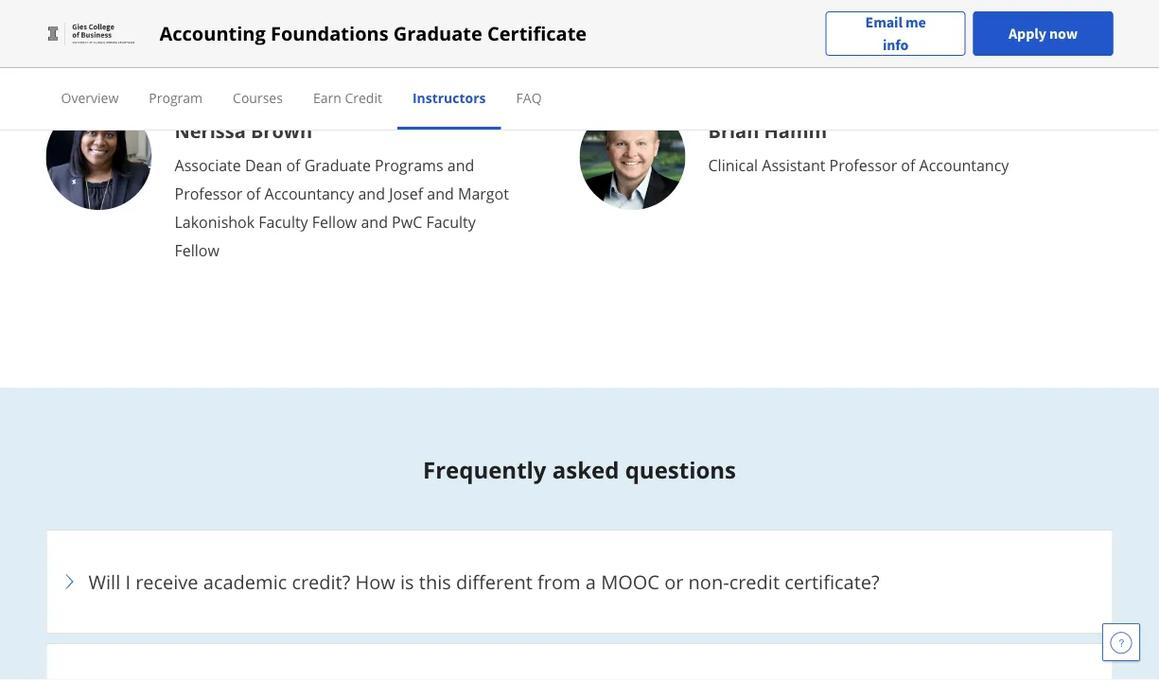 Task type: locate. For each thing, give the bounding box(es) containing it.
instructors
[[412, 88, 486, 106]]

and left pwc
[[361, 212, 388, 232]]

0 horizontal spatial professor
[[175, 184, 242, 204]]

assistant
[[762, 155, 826, 176]]

program
[[149, 88, 203, 106]]

0 horizontal spatial faculty
[[259, 212, 308, 232]]

frequently asked questions
[[423, 455, 736, 485]]

clinical
[[708, 155, 758, 176]]

credit?
[[292, 569, 350, 595]]

academic
[[203, 569, 287, 595]]

fellow down lakonishok
[[175, 240, 219, 261]]

0 vertical spatial professor
[[829, 155, 897, 176]]

courses link
[[233, 88, 283, 106]]

now
[[1050, 24, 1078, 43]]

professor right assistant
[[829, 155, 897, 176]]

0 horizontal spatial accountancy
[[265, 184, 354, 204]]

graduate up instructors link
[[393, 20, 482, 46]]

professor
[[829, 155, 897, 176], [175, 184, 242, 204]]

of
[[286, 155, 300, 176], [901, 155, 916, 176], [246, 184, 261, 204]]

mooc
[[601, 569, 660, 595]]

university of illinois gies college of business image
[[46, 18, 137, 49]]

clinical assistant professor of accountancy
[[708, 155, 1009, 176]]

1 horizontal spatial professor
[[829, 155, 897, 176]]

certificate menu element
[[46, 68, 1113, 130]]

graduate inside associate dean of graduate programs and professor of accountancy and josef and margot lakonishok faculty fellow and pwc faculty fellow
[[304, 155, 371, 176]]

earn credit
[[313, 88, 382, 106]]

lakonishok
[[175, 212, 255, 232]]

faculty down margot
[[426, 212, 476, 232]]

0 vertical spatial graduate
[[393, 20, 482, 46]]

faculty down dean
[[259, 212, 308, 232]]

list item
[[46, 644, 1113, 680]]

this
[[419, 569, 451, 595]]

nerissa brown image
[[46, 104, 152, 210]]

brian hamm
[[708, 117, 827, 143]]

1 vertical spatial graduate
[[304, 155, 371, 176]]

questions
[[625, 455, 736, 485]]

will i receive academic credit? how is this different from a mooc or non-credit certificate? button
[[58, 542, 1101, 622]]

chevron right image
[[58, 571, 81, 593]]

and up margot
[[447, 155, 474, 176]]

hamm
[[764, 117, 827, 143]]

accountancy
[[919, 155, 1009, 176], [265, 184, 354, 204]]

0 horizontal spatial fellow
[[175, 240, 219, 261]]

graduate down brown in the left top of the page
[[304, 155, 371, 176]]

1 horizontal spatial graduate
[[393, 20, 482, 46]]

graduate
[[393, 20, 482, 46], [304, 155, 371, 176]]

earn
[[313, 88, 341, 106]]

credit
[[345, 88, 382, 106]]

1 horizontal spatial fellow
[[312, 212, 357, 232]]

will
[[88, 569, 120, 595]]

1 horizontal spatial accountancy
[[919, 155, 1009, 176]]

1 vertical spatial professor
[[175, 184, 242, 204]]

fellow
[[312, 212, 357, 232], [175, 240, 219, 261]]

accounting foundations graduate certificate
[[159, 20, 587, 46]]

earn credit link
[[313, 88, 382, 106]]

email
[[865, 13, 903, 32]]

and
[[447, 155, 474, 176], [358, 184, 385, 204], [427, 184, 454, 204], [361, 212, 388, 232]]

asked
[[552, 455, 619, 485]]

non-
[[689, 569, 729, 595]]

fellow left pwc
[[312, 212, 357, 232]]

1 horizontal spatial faculty
[[426, 212, 476, 232]]

dean
[[245, 155, 282, 176]]

programs
[[375, 155, 443, 176]]

overview
[[61, 88, 119, 106]]

professor down the associate
[[175, 184, 242, 204]]

1 vertical spatial accountancy
[[265, 184, 354, 204]]

0 vertical spatial accountancy
[[919, 155, 1009, 176]]

0 horizontal spatial graduate
[[304, 155, 371, 176]]

faculty
[[259, 212, 308, 232], [426, 212, 476, 232]]



Task type: describe. For each thing, give the bounding box(es) containing it.
apply
[[1009, 24, 1047, 43]]

will i receive academic credit? how is this different from a mooc or non-credit certificate?
[[88, 569, 880, 595]]

info
[[883, 35, 909, 54]]

certificate?
[[785, 569, 880, 595]]

1 vertical spatial fellow
[[175, 240, 219, 261]]

frequently
[[423, 455, 547, 485]]

2 horizontal spatial of
[[901, 155, 916, 176]]

email me info button
[[826, 11, 966, 56]]

foundations
[[271, 20, 389, 46]]

faq
[[516, 88, 542, 106]]

apply now
[[1009, 24, 1078, 43]]

apply now button
[[973, 11, 1113, 56]]

josef
[[389, 184, 423, 204]]

overview link
[[61, 88, 119, 106]]

brown
[[251, 117, 312, 143]]

brian
[[708, 117, 759, 143]]

courses
[[233, 88, 283, 106]]

1 horizontal spatial of
[[286, 155, 300, 176]]

is
[[400, 569, 414, 595]]

email me info
[[865, 13, 926, 54]]

associate dean of graduate programs and professor of accountancy and josef and margot lakonishok faculty fellow and pwc faculty fellow
[[175, 155, 509, 261]]

accounting
[[159, 20, 266, 46]]

i
[[125, 569, 131, 595]]

instructors link
[[412, 88, 486, 106]]

2 faculty from the left
[[426, 212, 476, 232]]

me
[[906, 13, 926, 32]]

a
[[586, 569, 596, 595]]

credit
[[729, 569, 780, 595]]

accountancy inside associate dean of graduate programs and professor of accountancy and josef and margot lakonishok faculty fellow and pwc faculty fellow
[[265, 184, 354, 204]]

how
[[355, 569, 395, 595]]

program link
[[149, 88, 203, 106]]

different
[[456, 569, 533, 595]]

or
[[664, 569, 684, 595]]

associate
[[175, 155, 241, 176]]

margot
[[458, 184, 509, 204]]

brian hamm image
[[580, 104, 686, 210]]

professor inside associate dean of graduate programs and professor of accountancy and josef and margot lakonishok faculty fellow and pwc faculty fellow
[[175, 184, 242, 204]]

pwc
[[392, 212, 422, 232]]

0 vertical spatial fellow
[[312, 212, 357, 232]]

certificate
[[487, 20, 587, 46]]

1 faculty from the left
[[259, 212, 308, 232]]

collapsed list
[[46, 530, 1113, 680]]

faq link
[[516, 88, 542, 106]]

nerissa brown
[[175, 117, 312, 143]]

receive
[[135, 569, 198, 595]]

nerissa
[[175, 117, 246, 143]]

and left the josef at the top of page
[[358, 184, 385, 204]]

will i receive academic credit? how is this different from a mooc or non-credit certificate? list item
[[46, 530, 1113, 634]]

help center image
[[1110, 631, 1133, 654]]

and right the josef at the top of page
[[427, 184, 454, 204]]

from
[[538, 569, 581, 595]]

0 horizontal spatial of
[[246, 184, 261, 204]]



Task type: vqa. For each thing, say whether or not it's contained in the screenshot.
the completion
no



